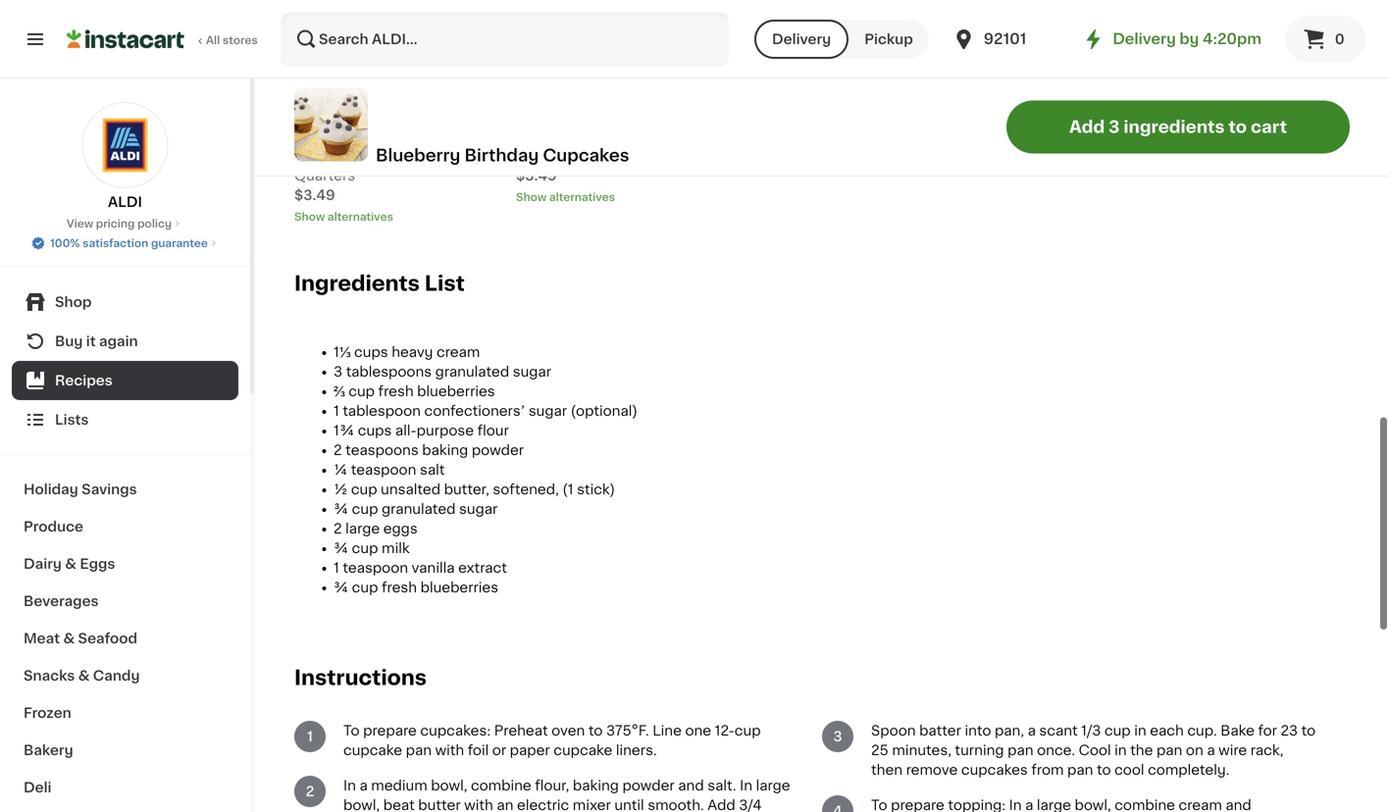Task type: vqa. For each thing, say whether or not it's contained in the screenshot.
bottommost BUTTER,
yes



Task type: describe. For each thing, give the bounding box(es) containing it.
to inside "to prepare cupcakes: preheat oven to 375°f. line one 12-cup cupcake pan with foil or paper cupcake liners."
[[589, 724, 603, 738]]

1 vertical spatial sugar
[[529, 404, 567, 418]]

dairy
[[24, 558, 62, 571]]

all
[[206, 35, 220, 46]]

countryside
[[294, 129, 380, 143]]

bake
[[1221, 724, 1255, 738]]

1 ¾ from the top
[[334, 502, 349, 516]]

each
[[1151, 724, 1184, 738]]

1 horizontal spatial bowl,
[[431, 779, 468, 793]]

baking inside in a medium bowl, combine flour, baking powder and salt. in large bowl, beat butter with an electric mixer until smooth. add 3/
[[573, 779, 619, 793]]

unsalted inside the ½ cup unsalted butter, softened, (1 stick) countryside creamery unsalted butter quarters $3.49 show alternatives
[[342, 90, 404, 104]]

flour,
[[535, 779, 570, 793]]

cupcakes:
[[420, 724, 491, 738]]

powder inside the 1⅓ cups heavy cream 3 tablespoons granulated sugar ⅔ cup fresh blueberries 1 tablespoon confectioners' sugar (optional) 1¾ cups all-purpose flour 2 teaspoons baking powder ¼ teaspoon salt ½ cup unsalted butter, softened, (1 stick) ¾ cup granulated sugar 2 large eggs ¾ cup milk 1 teaspoon vanilla extract ¾ cup fresh blueberries
[[472, 444, 524, 457]]

snacks & candy
[[24, 669, 140, 683]]

baking inside the 1⅓ cups heavy cream 3 tablespoons granulated sugar ⅔ cup fresh blueberries 1 tablespoon confectioners' sugar (optional) 1¾ cups all-purpose flour 2 teaspoons baking powder ¼ teaspoon salt ½ cup unsalted butter, softened, (1 stick) ¾ cup granulated sugar 2 large eggs ¾ cup milk 1 teaspoon vanilla extract ¾ cup fresh blueberries
[[422, 444, 468, 457]]

prepare for cupcakes:
[[363, 724, 417, 738]]

dairy & eggs link
[[12, 546, 239, 583]]

pan down each
[[1157, 744, 1183, 758]]

tablespoon
[[343, 404, 421, 418]]

delivery for delivery by 4:20pm
[[1113, 32, 1177, 46]]

quarters
[[294, 169, 355, 182]]

1 vertical spatial 2
[[334, 522, 342, 536]]

beat
[[383, 799, 415, 813]]

cream inside to prepare topping: in a large bowl, combine cream and
[[1179, 799, 1223, 813]]

delivery by 4:20pm link
[[1082, 27, 1262, 51]]

vanilla
[[620, 129, 664, 143]]

then
[[872, 763, 903, 777]]

candy
[[93, 669, 140, 683]]

on
[[1187, 744, 1204, 758]]

add inside add 3 ingredients to cart 'button'
[[1070, 119, 1105, 135]]

snacks
[[24, 669, 75, 683]]

buy it again link
[[12, 322, 239, 361]]

guarantee
[[151, 238, 208, 249]]

in inside to prepare topping: in a large bowl, combine cream and
[[1010, 799, 1022, 813]]

aldi logo image
[[82, 102, 168, 188]]

blueberry
[[376, 147, 461, 164]]

add 3 ingredients to cart
[[1070, 119, 1288, 135]]

a right on
[[1208, 744, 1216, 758]]

smooth.
[[648, 799, 704, 813]]

spoon batter into pan, a scant 1/3 cup in each cup. bake for 23 to 25 minutes, turning pan once. cool in the pan on a wire rack, then remove cupcakes from pan to cool completely.
[[872, 724, 1316, 777]]

unsalted
[[294, 149, 356, 163]]

again
[[99, 335, 138, 348]]

bowl, inside to prepare topping: in a large bowl, combine cream and
[[1075, 799, 1112, 813]]

0 vertical spatial show alternatives button
[[516, 189, 685, 205]]

dairy & eggs
[[24, 558, 115, 571]]

extract
[[458, 561, 507, 575]]

produce
[[24, 520, 83, 534]]

stick) inside the 1⅓ cups heavy cream 3 tablespoons granulated sugar ⅔ cup fresh blueberries 1 tablespoon confectioners' sugar (optional) 1¾ cups all-purpose flour 2 teaspoons baking powder ¼ teaspoon salt ½ cup unsalted butter, softened, (1 stick) ¾ cup granulated sugar 2 large eggs ¾ cup milk 1 teaspoon vanilla extract ¾ cup fresh blueberries
[[577, 483, 616, 497]]

turning
[[955, 744, 1005, 758]]

the
[[1131, 744, 1154, 758]]

mixer
[[573, 799, 611, 813]]

to prepare cupcakes: preheat oven to 375°f. line one 12-cup cupcake pan with foil or paper cupcake liners.
[[344, 724, 761, 758]]

paper
[[510, 744, 550, 758]]

batter
[[920, 724, 962, 738]]

to for to prepare cupcakes: preheat oven to 375°f. line one 12-cup cupcake pan with foil or paper cupcake liners.
[[344, 724, 360, 738]]

it
[[86, 335, 96, 348]]

medium
[[371, 779, 428, 793]]

into
[[965, 724, 992, 738]]

0 horizontal spatial in
[[344, 779, 356, 793]]

show inside stonemill pure vanilla extract $3.49 show alternatives
[[516, 192, 547, 203]]

increment quantity image
[[654, 48, 677, 72]]

$3.49 inside stonemill pure vanilla extract $3.49 show alternatives
[[516, 169, 557, 182]]

purpose
[[417, 424, 474, 438]]

1 down instructions
[[307, 730, 313, 744]]

pure
[[584, 129, 616, 143]]

to prepare topping: in a large bowl, combine cream and
[[872, 799, 1309, 813]]

cool
[[1115, 763, 1145, 777]]

powder inside in a medium bowl, combine flour, baking powder and salt. in large bowl, beat butter with an electric mixer until smooth. add 3/
[[623, 779, 675, 793]]

frozen link
[[12, 695, 239, 732]]

100% satisfaction guarantee button
[[31, 232, 220, 251]]

butter, inside the 1⅓ cups heavy cream 3 tablespoons granulated sugar ⅔ cup fresh blueberries 1 tablespoon confectioners' sugar (optional) 1¾ cups all-purpose flour 2 teaspoons baking powder ¼ teaspoon salt ½ cup unsalted butter, softened, (1 stick) ¾ cup granulated sugar 2 large eggs ¾ cup milk 1 teaspoon vanilla extract ¾ cup fresh blueberries
[[444, 483, 490, 497]]

savings
[[82, 483, 137, 497]]

& for snacks
[[78, 669, 90, 683]]

view pricing policy link
[[67, 216, 184, 232]]

meat & seafood
[[24, 632, 137, 646]]

2 vertical spatial 3
[[834, 730, 843, 744]]

$3.49 inside the ½ cup unsalted butter, softened, (1 stick) countryside creamery unsalted butter quarters $3.49 show alternatives
[[294, 188, 335, 202]]

stick) inside the ½ cup unsalted butter, softened, (1 stick) countryside creamery unsalted butter quarters $3.49 show alternatives
[[381, 110, 421, 124]]

3 inside 'button'
[[1109, 119, 1120, 135]]

preheat
[[494, 724, 548, 738]]

add 3 ingredients to cart button
[[1007, 101, 1351, 154]]

0 vertical spatial teaspoon
[[351, 463, 417, 477]]

0 horizontal spatial show alternatives button
[[294, 209, 463, 225]]

all stores
[[206, 35, 258, 46]]

pan down cool
[[1068, 763, 1094, 777]]

ingredients
[[1124, 119, 1225, 135]]

pan down the pan,
[[1008, 744, 1034, 758]]

92101 button
[[953, 12, 1071, 67]]

100%
[[50, 238, 80, 249]]

lists link
[[12, 400, 239, 440]]

4:20pm
[[1203, 32, 1262, 46]]

(1 inside the 1⅓ cups heavy cream 3 tablespoons granulated sugar ⅔ cup fresh blueberries 1 tablespoon confectioners' sugar (optional) 1¾ cups all-purpose flour 2 teaspoons baking powder ¼ teaspoon salt ½ cup unsalted butter, softened, (1 stick) ¾ cup granulated sugar 2 large eggs ¾ cup milk 1 teaspoon vanilla extract ¾ cup fresh blueberries
[[563, 483, 574, 497]]

12-
[[715, 724, 735, 738]]

1 left vanilla
[[334, 561, 339, 575]]

to for to prepare topping: in a large bowl, combine cream and
[[872, 799, 888, 813]]

0 vertical spatial sugar
[[513, 365, 552, 379]]

1 horizontal spatial in
[[740, 779, 753, 793]]

combine inside in a medium bowl, combine flour, baking powder and salt. in large bowl, beat butter with an electric mixer until smooth. add 3/
[[471, 779, 532, 793]]

pickup
[[865, 32, 914, 46]]

alternatives inside the ½ cup unsalted butter, softened, (1 stick) countryside creamery unsalted butter quarters $3.49 show alternatives
[[328, 211, 394, 222]]

beverages link
[[12, 583, 239, 620]]

cupcakes
[[543, 147, 630, 164]]

remove
[[907, 763, 958, 777]]

0
[[1336, 32, 1345, 46]]

alternatives inside stonemill pure vanilla extract $3.49 show alternatives
[[550, 192, 615, 203]]

to down cool
[[1097, 763, 1112, 777]]

with inside in a medium bowl, combine flour, baking powder and salt. in large bowl, beat butter with an electric mixer until smooth. add 3/
[[464, 799, 494, 813]]

decrement quantity image for ½ cup unsalted butter, softened, (1 stick)
[[302, 48, 326, 72]]

0 horizontal spatial in
[[1115, 744, 1127, 758]]

extract
[[516, 149, 566, 163]]

unsalted inside the 1⅓ cups heavy cream 3 tablespoons granulated sugar ⅔ cup fresh blueberries 1 tablespoon confectioners' sugar (optional) 1¾ cups all-purpose flour 2 teaspoons baking powder ¼ teaspoon salt ½ cup unsalted butter, softened, (1 stick) ¾ cup granulated sugar 2 large eggs ¾ cup milk 1 teaspoon vanilla extract ¾ cup fresh blueberries
[[381, 483, 441, 497]]

for
[[1259, 724, 1278, 738]]

instructions
[[294, 668, 427, 688]]

softened, inside the 1⅓ cups heavy cream 3 tablespoons granulated sugar ⅔ cup fresh blueberries 1 tablespoon confectioners' sugar (optional) 1¾ cups all-purpose flour 2 teaspoons baking powder ¼ teaspoon salt ½ cup unsalted butter, softened, (1 stick) ¾ cup granulated sugar 2 large eggs ¾ cup milk 1 teaspoon vanilla extract ¾ cup fresh blueberries
[[493, 483, 559, 497]]

cup inside spoon batter into pan, a scant 1/3 cup in each cup. bake for 23 to 25 minutes, turning pan once. cool in the pan on a wire rack, then remove cupcakes from pan to cool completely.
[[1105, 724, 1131, 738]]

oven
[[552, 724, 585, 738]]

service type group
[[755, 20, 929, 59]]

aldi
[[108, 195, 142, 209]]

shop
[[55, 295, 92, 309]]

policy
[[137, 218, 172, 229]]

recipes link
[[12, 361, 239, 400]]

delivery button
[[755, 20, 849, 59]]

0 horizontal spatial bowl,
[[344, 799, 380, 813]]

teaspoons
[[346, 444, 419, 457]]

1 vertical spatial cups
[[358, 424, 392, 438]]

1 vertical spatial teaspoon
[[343, 561, 408, 575]]

to inside 'button'
[[1229, 119, 1248, 135]]

holiday savings link
[[12, 471, 239, 508]]

cupcakes
[[962, 763, 1028, 777]]



Task type: locate. For each thing, give the bounding box(es) containing it.
bowl, left 'beat' at left bottom
[[344, 799, 380, 813]]

1 horizontal spatial product group
[[516, 0, 685, 205]]

stick) down (optional)
[[577, 483, 616, 497]]

to left cart
[[1229, 119, 1248, 135]]

2 left medium
[[306, 785, 314, 799]]

1 vertical spatial blueberries
[[421, 581, 499, 595]]

meat
[[24, 632, 60, 646]]

0 horizontal spatial cream
[[437, 345, 480, 359]]

3 left 25 at the right of the page
[[834, 730, 843, 744]]

unsalted down salt
[[381, 483, 441, 497]]

1 vertical spatial fresh
[[382, 581, 417, 595]]

2 vertical spatial 2
[[306, 785, 314, 799]]

prepare down remove
[[891, 799, 945, 813]]

0 horizontal spatial to
[[344, 724, 360, 738]]

(1 inside the ½ cup unsalted butter, softened, (1 stick) countryside creamery unsalted butter quarters $3.49 show alternatives
[[366, 110, 377, 124]]

cream inside the 1⅓ cups heavy cream 3 tablespoons granulated sugar ⅔ cup fresh blueberries 1 tablespoon confectioners' sugar (optional) 1¾ cups all-purpose flour 2 teaspoons baking powder ¼ teaspoon salt ½ cup unsalted butter, softened, (1 stick) ¾ cup granulated sugar 2 large eggs ¾ cup milk 1 teaspoon vanilla extract ¾ cup fresh blueberries
[[437, 345, 480, 359]]

0 horizontal spatial ½
[[294, 90, 309, 104]]

2 horizontal spatial large
[[1037, 799, 1072, 813]]

cupcake up medium
[[344, 744, 402, 758]]

2 cupcake from the left
[[554, 744, 613, 758]]

and down wire
[[1226, 799, 1252, 813]]

alternatives down cupcakes
[[550, 192, 615, 203]]

in left the
[[1115, 744, 1127, 758]]

0 vertical spatial show
[[516, 192, 547, 203]]

0 horizontal spatial delivery
[[773, 32, 832, 46]]

tablespoons
[[346, 365, 432, 379]]

2 up ¼
[[334, 444, 342, 457]]

0 horizontal spatial combine
[[471, 779, 532, 793]]

1 horizontal spatial powder
[[623, 779, 675, 793]]

show inside the ½ cup unsalted butter, softened, (1 stick) countryside creamery unsalted butter quarters $3.49 show alternatives
[[294, 211, 325, 222]]

in right the 'topping:'
[[1010, 799, 1022, 813]]

one
[[686, 724, 712, 738]]

0 vertical spatial 3
[[1109, 119, 1120, 135]]

0 vertical spatial butter,
[[407, 90, 454, 104]]

0 horizontal spatial 3
[[334, 365, 343, 379]]

bakery
[[24, 744, 73, 758]]

0 vertical spatial with
[[435, 744, 464, 758]]

baking down purpose
[[422, 444, 468, 457]]

cup inside "to prepare cupcakes: preheat oven to 375°f. line one 12-cup cupcake pan with foil or paper cupcake liners."
[[735, 724, 761, 738]]

by
[[1180, 32, 1200, 46]]

butter
[[360, 149, 403, 163]]

blueberries up confectioners'
[[417, 385, 495, 398]]

1⅓
[[334, 345, 351, 359]]

0 vertical spatial prepare
[[363, 724, 417, 738]]

teaspoon down milk
[[343, 561, 408, 575]]

0 vertical spatial combine
[[471, 779, 532, 793]]

with down 'cupcakes:'
[[435, 744, 464, 758]]

to inside to prepare topping: in a large bowl, combine cream and
[[872, 799, 888, 813]]

0 horizontal spatial show
[[294, 211, 325, 222]]

powder up until
[[623, 779, 675, 793]]

1
[[376, 53, 382, 67], [598, 53, 604, 67], [334, 404, 339, 418], [334, 561, 339, 575], [307, 730, 313, 744]]

¾ left milk
[[334, 542, 349, 555]]

add
[[1070, 119, 1105, 135], [708, 799, 736, 813]]

show down extract
[[516, 192, 547, 203]]

granulated
[[435, 365, 510, 379], [382, 502, 456, 516]]

1 horizontal spatial large
[[756, 779, 791, 793]]

recipes
[[55, 374, 113, 388]]

large down from
[[1037, 799, 1072, 813]]

& right the meat at the left
[[63, 632, 75, 646]]

combine up 'an'
[[471, 779, 532, 793]]

1 horizontal spatial softened,
[[493, 483, 559, 497]]

(1 up countryside
[[366, 110, 377, 124]]

1 horizontal spatial and
[[1226, 799, 1252, 813]]

delivery
[[1113, 32, 1177, 46], [773, 32, 832, 46]]

increment quantity image
[[432, 48, 455, 72]]

25
[[872, 744, 889, 758]]

Search field
[[283, 14, 727, 65]]

show alternatives button down butter
[[294, 209, 463, 225]]

2 down ¼
[[334, 522, 342, 536]]

in left medium
[[344, 779, 356, 793]]

cream right heavy
[[437, 345, 480, 359]]

bowl, up the butter
[[431, 779, 468, 793]]

fresh down tablespoons
[[378, 385, 414, 398]]

baking up the 'mixer' at the left bottom
[[573, 779, 619, 793]]

0 horizontal spatial alternatives
[[328, 211, 394, 222]]

0 vertical spatial fresh
[[378, 385, 414, 398]]

2 ¾ from the top
[[334, 542, 349, 555]]

cart
[[1251, 119, 1288, 135]]

show down quarters at the left top of page
[[294, 211, 325, 222]]

butter, inside the ½ cup unsalted butter, softened, (1 stick) countryside creamery unsalted butter quarters $3.49 show alternatives
[[407, 90, 454, 104]]

decrement quantity image
[[302, 48, 326, 72], [524, 48, 548, 72]]

1 horizontal spatial show
[[516, 192, 547, 203]]

3 inside the 1⅓ cups heavy cream 3 tablespoons granulated sugar ⅔ cup fresh blueberries 1 tablespoon confectioners' sugar (optional) 1¾ cups all-purpose flour 2 teaspoons baking powder ¼ teaspoon salt ½ cup unsalted butter, softened, (1 stick) ¾ cup granulated sugar 2 large eggs ¾ cup milk 1 teaspoon vanilla extract ¾ cup fresh blueberries
[[334, 365, 343, 379]]

and inside in a medium bowl, combine flour, baking powder and salt. in large bowl, beat butter with an electric mixer until smooth. add 3/
[[678, 779, 704, 793]]

1 vertical spatial cream
[[1179, 799, 1223, 813]]

teaspoon down teaspoons
[[351, 463, 417, 477]]

in
[[1135, 724, 1147, 738], [1115, 744, 1127, 758]]

1 horizontal spatial cupcake
[[554, 744, 613, 758]]

⅔
[[334, 385, 345, 398]]

1 horizontal spatial alternatives
[[550, 192, 615, 203]]

1 horizontal spatial prepare
[[891, 799, 945, 813]]

1 horizontal spatial stick)
[[577, 483, 616, 497]]

add down salt.
[[708, 799, 736, 813]]

2 vertical spatial ¾
[[334, 581, 349, 595]]

0 vertical spatial 2
[[334, 444, 342, 457]]

1 horizontal spatial combine
[[1115, 799, 1176, 813]]

0 vertical spatial granulated
[[435, 365, 510, 379]]

½ up countryside
[[294, 90, 309, 104]]

$3.49 down extract
[[516, 169, 557, 182]]

2 vertical spatial large
[[1037, 799, 1072, 813]]

view
[[67, 218, 93, 229]]

0 vertical spatial and
[[678, 779, 704, 793]]

stick) up creamery
[[381, 110, 421, 124]]

a down from
[[1026, 799, 1034, 813]]

& for meat
[[63, 632, 75, 646]]

salt.
[[708, 779, 737, 793]]

shop link
[[12, 283, 239, 322]]

salt
[[420, 463, 445, 477]]

delivery by 4:20pm
[[1113, 32, 1262, 46]]

1 vertical spatial powder
[[623, 779, 675, 793]]

deli
[[24, 781, 52, 795]]

large inside to prepare topping: in a large bowl, combine cream and
[[1037, 799, 1072, 813]]

sugar
[[513, 365, 552, 379], [529, 404, 567, 418], [459, 502, 498, 516]]

1 horizontal spatial to
[[872, 799, 888, 813]]

1 vertical spatial granulated
[[382, 502, 456, 516]]

bowl, down spoon batter into pan, a scant 1/3 cup in each cup. bake for 23 to 25 minutes, turning pan once. cool in the pan on a wire rack, then remove cupcakes from pan to cool completely.
[[1075, 799, 1112, 813]]

2 decrement quantity image from the left
[[524, 48, 548, 72]]

fresh
[[378, 385, 414, 398], [382, 581, 417, 595]]

once.
[[1038, 744, 1076, 758]]

0 horizontal spatial softened,
[[294, 110, 363, 124]]

1 vertical spatial baking
[[573, 779, 619, 793]]

decrement quantity image up countryside
[[302, 48, 326, 72]]

sugar up confectioners'
[[513, 365, 552, 379]]

foil
[[468, 744, 489, 758]]

until
[[615, 799, 645, 813]]

cream down completely.
[[1179, 799, 1223, 813]]

0 horizontal spatial large
[[346, 522, 380, 536]]

0 vertical spatial $3.49
[[516, 169, 557, 182]]

a right the pan,
[[1028, 724, 1036, 738]]

instacart logo image
[[67, 27, 185, 51]]

1 vertical spatial show alternatives button
[[294, 209, 463, 225]]

0 vertical spatial cream
[[437, 345, 480, 359]]

cup inside the ½ cup unsalted butter, softened, (1 stick) countryside creamery unsalted butter quarters $3.49 show alternatives
[[312, 90, 339, 104]]

show alternatives button down cupcakes
[[516, 189, 685, 205]]

softened, up countryside
[[294, 110, 363, 124]]

0 vertical spatial stick)
[[381, 110, 421, 124]]

in
[[344, 779, 356, 793], [740, 779, 753, 793], [1010, 799, 1022, 813]]

large inside the 1⅓ cups heavy cream 3 tablespoons granulated sugar ⅔ cup fresh blueberries 1 tablespoon confectioners' sugar (optional) 1¾ cups all-purpose flour 2 teaspoons baking powder ¼ teaspoon salt ½ cup unsalted butter, softened, (1 stick) ¾ cup granulated sugar 2 large eggs ¾ cup milk 1 teaspoon vanilla extract ¾ cup fresh blueberries
[[346, 522, 380, 536]]

scant
[[1040, 724, 1078, 738]]

& for dairy
[[65, 558, 77, 571]]

delivery inside button
[[773, 32, 832, 46]]

all stores link
[[67, 12, 259, 67]]

1 vertical spatial ¾
[[334, 542, 349, 555]]

sugar left (optional)
[[529, 404, 567, 418]]

decrement quantity image for stonemill pure vanilla extract
[[524, 48, 548, 72]]

1 horizontal spatial cream
[[1179, 799, 1223, 813]]

cups up tablespoons
[[354, 345, 388, 359]]

1 horizontal spatial decrement quantity image
[[524, 48, 548, 72]]

0 vertical spatial blueberries
[[417, 385, 495, 398]]

0 vertical spatial to
[[344, 724, 360, 738]]

delivery for delivery
[[773, 32, 832, 46]]

1 vertical spatial to
[[872, 799, 888, 813]]

large inside in a medium bowl, combine flour, baking powder and salt. in large bowl, beat butter with an electric mixer until smooth. add 3/
[[756, 779, 791, 793]]

pan up medium
[[406, 744, 432, 758]]

0 horizontal spatial decrement quantity image
[[302, 48, 326, 72]]

a inside in a medium bowl, combine flour, baking powder and salt. in large bowl, beat butter with an electric mixer until smooth. add 3/
[[360, 779, 368, 793]]

with
[[435, 744, 464, 758], [464, 799, 494, 813]]

sugar up extract
[[459, 502, 498, 516]]

view pricing policy
[[67, 218, 172, 229]]

to down instructions
[[344, 724, 360, 738]]

cream
[[437, 345, 480, 359], [1179, 799, 1223, 813]]

0 button
[[1286, 16, 1366, 63]]

1 horizontal spatial in
[[1135, 724, 1147, 738]]

¾
[[334, 502, 349, 516], [334, 542, 349, 555], [334, 581, 349, 595]]

0 vertical spatial cups
[[354, 345, 388, 359]]

1 product group from the left
[[294, 0, 463, 225]]

combine inside to prepare topping: in a large bowl, combine cream and
[[1115, 799, 1176, 813]]

softened, inside the ½ cup unsalted butter, softened, (1 stick) countryside creamery unsalted butter quarters $3.49 show alternatives
[[294, 110, 363, 124]]

softened, down flour
[[493, 483, 559, 497]]

1 vertical spatial unsalted
[[381, 483, 441, 497]]

½ inside the ½ cup unsalted butter, softened, (1 stick) countryside creamery unsalted butter quarters $3.49 show alternatives
[[294, 90, 309, 104]]

to right 23
[[1302, 724, 1316, 738]]

to right oven
[[589, 724, 603, 738]]

spoon
[[872, 724, 916, 738]]

vanilla
[[412, 561, 455, 575]]

butter
[[418, 799, 461, 813]]

granulated up confectioners'
[[435, 365, 510, 379]]

butter, down increment quantity icon
[[407, 90, 454, 104]]

stores
[[223, 35, 258, 46]]

½ inside the 1⅓ cups heavy cream 3 tablespoons granulated sugar ⅔ cup fresh blueberries 1 tablespoon confectioners' sugar (optional) 1¾ cups all-purpose flour 2 teaspoons baking powder ¼ teaspoon salt ½ cup unsalted butter, softened, (1 stick) ¾ cup granulated sugar 2 large eggs ¾ cup milk 1 teaspoon vanilla extract ¾ cup fresh blueberries
[[334, 483, 348, 497]]

cupcake down oven
[[554, 744, 613, 758]]

cups down tablespoon
[[358, 424, 392, 438]]

frozen
[[24, 707, 71, 720]]

0 vertical spatial alternatives
[[550, 192, 615, 203]]

to down then
[[872, 799, 888, 813]]

1 vertical spatial (1
[[563, 483, 574, 497]]

3 ¾ from the top
[[334, 581, 349, 595]]

ingredients list
[[294, 273, 465, 294]]

2 horizontal spatial in
[[1010, 799, 1022, 813]]

seafood
[[78, 632, 137, 646]]

0 horizontal spatial (1
[[366, 110, 377, 124]]

show alternatives button
[[516, 189, 685, 205], [294, 209, 463, 225]]

powder down flour
[[472, 444, 524, 457]]

1 horizontal spatial ½
[[334, 483, 348, 497]]

creamery
[[383, 129, 452, 143]]

cup.
[[1188, 724, 1218, 738]]

butter, down salt
[[444, 483, 490, 497]]

1 cupcake from the left
[[344, 744, 402, 758]]

in right salt.
[[740, 779, 753, 793]]

375°f.
[[607, 724, 649, 738]]

add left ingredients
[[1070, 119, 1105, 135]]

topping:
[[949, 799, 1006, 813]]

0 horizontal spatial baking
[[422, 444, 468, 457]]

a left medium
[[360, 779, 368, 793]]

None search field
[[281, 12, 729, 67]]

0 horizontal spatial $3.49
[[294, 188, 335, 202]]

1 vertical spatial stick)
[[577, 483, 616, 497]]

0 vertical spatial large
[[346, 522, 380, 536]]

all-
[[395, 424, 417, 438]]

0 vertical spatial powder
[[472, 444, 524, 457]]

heavy
[[392, 345, 433, 359]]

unsalted up countryside
[[342, 90, 404, 104]]

teaspoon
[[351, 463, 417, 477], [343, 561, 408, 575]]

1 vertical spatial $3.49
[[294, 188, 335, 202]]

prepare up medium
[[363, 724, 417, 738]]

& left eggs
[[65, 558, 77, 571]]

prepare for topping:
[[891, 799, 945, 813]]

1 vertical spatial in
[[1115, 744, 1127, 758]]

to inside "to prepare cupcakes: preheat oven to 375°f. line one 12-cup cupcake pan with foil or paper cupcake liners."
[[344, 724, 360, 738]]

¾ down ¼
[[334, 502, 349, 516]]

0 horizontal spatial stick)
[[381, 110, 421, 124]]

show
[[516, 192, 547, 203], [294, 211, 325, 222]]

large
[[346, 522, 380, 536], [756, 779, 791, 793], [1037, 799, 1072, 813]]

2 product group from the left
[[516, 0, 685, 205]]

½ cup unsalted butter, softened, (1 stick) countryside creamery unsalted butter quarters $3.49 show alternatives
[[294, 90, 454, 222]]

1 horizontal spatial add
[[1070, 119, 1105, 135]]

1 vertical spatial large
[[756, 779, 791, 793]]

1 vertical spatial with
[[464, 799, 494, 813]]

& left candy
[[78, 669, 90, 683]]

¾ up instructions
[[334, 581, 349, 595]]

$3.49 down quarters at the left top of page
[[294, 188, 335, 202]]

1 down ⅔
[[334, 404, 339, 418]]

product group
[[294, 0, 463, 225], [516, 0, 685, 205]]

100% satisfaction guarantee
[[50, 238, 208, 249]]

meat & seafood link
[[12, 620, 239, 658]]

0 horizontal spatial and
[[678, 779, 704, 793]]

1 vertical spatial ½
[[334, 483, 348, 497]]

½ down ¼
[[334, 483, 348, 497]]

1⅓ cups heavy cream 3 tablespoons granulated sugar ⅔ cup fresh blueberries 1 tablespoon confectioners' sugar (optional) 1¾ cups all-purpose flour 2 teaspoons baking powder ¼ teaspoon salt ½ cup unsalted butter, softened, (1 stick) ¾ cup granulated sugar 2 large eggs ¾ cup milk 1 teaspoon vanilla extract ¾ cup fresh blueberries
[[334, 345, 638, 595]]

23
[[1281, 724, 1299, 738]]

1 left increment quantity icon
[[376, 53, 382, 67]]

combine down 'cool'
[[1115, 799, 1176, 813]]

92101
[[984, 32, 1027, 46]]

0 vertical spatial ½
[[294, 90, 309, 104]]

1 vertical spatial softened,
[[493, 483, 559, 497]]

1 vertical spatial prepare
[[891, 799, 945, 813]]

pan
[[406, 744, 432, 758], [1008, 744, 1034, 758], [1157, 744, 1183, 758], [1068, 763, 1094, 777]]

alternatives down quarters at the left top of page
[[328, 211, 394, 222]]

¼
[[334, 463, 348, 477]]

from
[[1032, 763, 1064, 777]]

1 horizontal spatial baking
[[573, 779, 619, 793]]

satisfaction
[[83, 238, 148, 249]]

stick)
[[381, 110, 421, 124], [577, 483, 616, 497]]

0 horizontal spatial powder
[[472, 444, 524, 457]]

pan inside "to prepare cupcakes: preheat oven to 375°f. line one 12-cup cupcake pan with foil or paper cupcake liners."
[[406, 744, 432, 758]]

delivery left pickup button
[[773, 32, 832, 46]]

a inside to prepare topping: in a large bowl, combine cream and
[[1026, 799, 1034, 813]]

decrement quantity image up stonemill
[[524, 48, 548, 72]]

delivery left by
[[1113, 32, 1177, 46]]

0 vertical spatial add
[[1070, 119, 1105, 135]]

1 left increment quantity image
[[598, 53, 604, 67]]

with inside "to prepare cupcakes: preheat oven to 375°f. line one 12-cup cupcake pan with foil or paper cupcake liners."
[[435, 744, 464, 758]]

3 left ingredients
[[1109, 119, 1120, 135]]

fresh down vanilla
[[382, 581, 417, 595]]

1 vertical spatial add
[[708, 799, 736, 813]]

and up smooth.
[[678, 779, 704, 793]]

granulated up eggs
[[382, 502, 456, 516]]

large right salt.
[[756, 779, 791, 793]]

3 up ⅔
[[334, 365, 343, 379]]

and
[[678, 779, 704, 793], [1226, 799, 1252, 813]]

0 vertical spatial unsalted
[[342, 90, 404, 104]]

with left 'an'
[[464, 799, 494, 813]]

prepare inside "to prepare cupcakes: preheat oven to 375°f. line one 12-cup cupcake pan with foil or paper cupcake liners."
[[363, 724, 417, 738]]

1 vertical spatial combine
[[1115, 799, 1176, 813]]

eggs
[[80, 558, 115, 571]]

(1 down (optional)
[[563, 483, 574, 497]]

blueberries down extract
[[421, 581, 499, 595]]

0 horizontal spatial prepare
[[363, 724, 417, 738]]

1 horizontal spatial delivery
[[1113, 32, 1177, 46]]

combine
[[471, 779, 532, 793], [1115, 799, 1176, 813]]

powder
[[472, 444, 524, 457], [623, 779, 675, 793]]

stonemill
[[516, 129, 581, 143]]

in up the
[[1135, 724, 1147, 738]]

snacks & candy link
[[12, 658, 239, 695]]

1 vertical spatial and
[[1226, 799, 1252, 813]]

softened,
[[294, 110, 363, 124], [493, 483, 559, 497]]

0 vertical spatial baking
[[422, 444, 468, 457]]

and inside to prepare topping: in a large bowl, combine cream and
[[1226, 799, 1252, 813]]

1 vertical spatial &
[[63, 632, 75, 646]]

bowl,
[[431, 779, 468, 793], [344, 799, 380, 813], [1075, 799, 1112, 813]]

pickup button
[[849, 20, 929, 59]]

2 vertical spatial sugar
[[459, 502, 498, 516]]

1 decrement quantity image from the left
[[302, 48, 326, 72]]

or
[[493, 744, 507, 758]]

add inside in a medium bowl, combine flour, baking powder and salt. in large bowl, beat butter with an electric mixer until smooth. add 3/
[[708, 799, 736, 813]]

large left eggs
[[346, 522, 380, 536]]

line
[[653, 724, 682, 738]]

aldi link
[[82, 102, 168, 212]]

holiday savings
[[24, 483, 137, 497]]

1 horizontal spatial 3
[[834, 730, 843, 744]]

prepare inside to prepare topping: in a large bowl, combine cream and
[[891, 799, 945, 813]]



